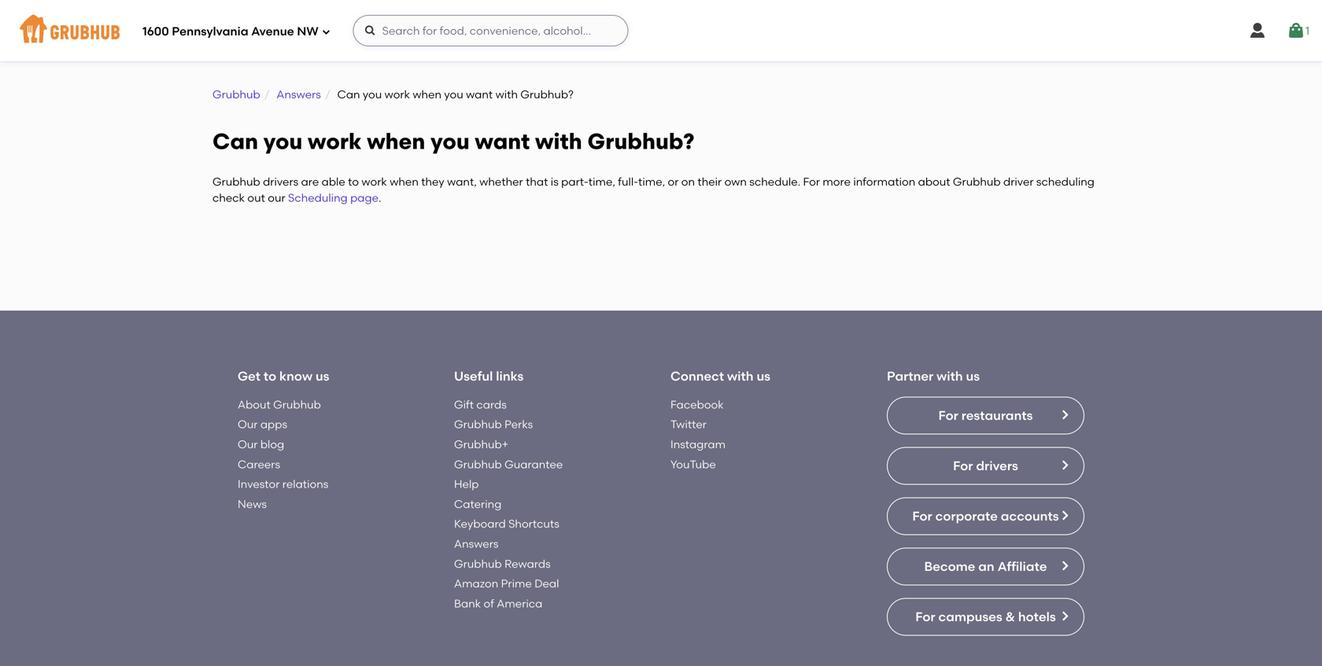 Task type: describe. For each thing, give the bounding box(es) containing it.
1
[[1306, 24, 1310, 37]]

0 horizontal spatial can
[[213, 128, 258, 155]]

3 delivery from the left
[[934, 503, 970, 514]]

answers link
[[277, 88, 321, 101]]

0 vertical spatial work
[[385, 88, 410, 101]]

subway
[[681, 448, 730, 464]]

grubhub for grubhub
[[213, 88, 260, 101]]

more
[[823, 175, 851, 189]]

when inside grubhub drivers are able to work when they want, whether that is part-time, full-time, or on their own schedule. for more information about grubhub driver scheduling check out our
[[390, 175, 419, 189]]

scheduling page .
[[288, 191, 381, 205]]

bub and pop's
[[909, 448, 998, 464]]

you down search for food, convenience, alcohol... search field
[[444, 88, 464, 101]]

american for yardbird southern table & bar
[[476, 469, 521, 480]]

pop's
[[964, 448, 998, 464]]

able
[[322, 175, 345, 189]]

to
[[348, 175, 359, 189]]

1600 pennsylvania avenue nw
[[143, 25, 319, 39]]

they
[[421, 175, 445, 189]]

grubhub for grubhub drivers are able to work when they want, whether that is part-time, full-time, or on their own schedule. for more information about grubhub driver scheduling check out our
[[213, 175, 260, 189]]

1 20–35 min $0.49 delivery from the left
[[454, 489, 515, 514]]

3 min from the left
[[938, 489, 956, 500]]

3 star icon image from the left
[[1059, 488, 1072, 501]]

$0.49 for sol
[[226, 503, 249, 514]]

1 vertical spatial want
[[475, 128, 530, 155]]

or
[[668, 175, 679, 189]]

1 time, from the left
[[589, 175, 616, 189]]

on
[[682, 175, 695, 189]]

2 horizontal spatial with
[[937, 630, 963, 645]]

are
[[301, 175, 319, 189]]

avenue
[[251, 25, 294, 39]]

you up 'drivers'
[[264, 128, 303, 155]]

that
[[526, 175, 548, 189]]

information
[[854, 175, 916, 189]]

1 vertical spatial when
[[367, 128, 425, 155]]

about
[[919, 175, 951, 189]]

117 ratings
[[1044, 506, 1097, 519]]

yardbird southern table & bar link
[[454, 447, 642, 465]]

near
[[342, 292, 380, 312]]

table
[[569, 448, 603, 464]]

breakfast
[[931, 469, 974, 480]]

subscription pass image
[[454, 469, 469, 481]]

1 vertical spatial can you work when you want with grubhub?
[[213, 128, 695, 155]]

0 vertical spatial mexican
[[248, 448, 301, 464]]

1 horizontal spatial with
[[536, 128, 582, 155]]

svg image inside 1 button
[[1287, 21, 1306, 40]]

american for subway
[[703, 469, 748, 480]]

partner
[[887, 630, 934, 645]]

min for mexican
[[256, 489, 273, 500]]

southern
[[510, 448, 566, 464]]

$0.49 for yardbird
[[454, 503, 477, 514]]

scheduling page link
[[288, 191, 379, 205]]

scheduling
[[1037, 175, 1095, 189]]

delivery for southern
[[479, 503, 515, 514]]

25–40
[[226, 489, 254, 500]]

you right near
[[384, 292, 413, 312]]

part-
[[562, 175, 589, 189]]

1 vertical spatial grubhub?
[[588, 128, 695, 155]]

for
[[803, 175, 820, 189]]

0 vertical spatial when
[[413, 88, 442, 101]]

us
[[967, 630, 980, 645]]

delivery for mexican
[[252, 503, 287, 514]]



Task type: locate. For each thing, give the bounding box(es) containing it.
0 vertical spatial grubhub?
[[521, 88, 574, 101]]

2 horizontal spatial subscription pass image
[[909, 469, 925, 481]]

delivery down yardbird
[[479, 503, 515, 514]]

delivery down the 25–40
[[252, 503, 287, 514]]

time,
[[589, 175, 616, 189], [639, 175, 665, 189]]

own
[[725, 175, 747, 189]]

0 vertical spatial want
[[466, 88, 493, 101]]

1600
[[143, 25, 169, 39]]

1 american from the left
[[476, 469, 521, 480]]

grubhub left answers
[[213, 88, 260, 101]]

whether
[[480, 175, 523, 189]]

nw
[[297, 25, 319, 39]]

1 horizontal spatial can
[[337, 88, 360, 101]]

min inside 25–40 min $0.49 delivery
[[256, 489, 273, 500]]

sol mexican grill link
[[226, 447, 414, 465]]

and
[[936, 448, 961, 464]]

$0.49 down the 25–40
[[226, 503, 249, 514]]

can
[[337, 88, 360, 101], [213, 128, 258, 155]]

with down search for food, convenience, alcohol... search field
[[496, 88, 518, 101]]

1 vertical spatial work
[[308, 128, 362, 155]]

2 delivery from the left
[[479, 503, 515, 514]]

0 vertical spatial can you work when you want with grubhub?
[[337, 88, 574, 101]]

is
[[551, 175, 559, 189]]

2 star icon image from the left
[[1046, 488, 1059, 501]]

20–35 min $0.49 delivery down subscription pass image
[[454, 489, 515, 514]]

mexican down sol mexican grill
[[248, 469, 287, 480]]

0 horizontal spatial delivery
[[252, 503, 287, 514]]

want,
[[447, 175, 477, 189]]

sol
[[226, 448, 245, 464]]

partner with us
[[887, 630, 980, 645]]

min
[[256, 489, 273, 500], [483, 489, 500, 500], [938, 489, 956, 500]]

$0.49
[[226, 503, 249, 514], [454, 503, 477, 514], [909, 503, 932, 514]]

1 horizontal spatial 20–35
[[909, 489, 936, 500]]

subway link
[[681, 447, 869, 465]]

117
[[1044, 506, 1057, 519]]

check
[[213, 191, 245, 205]]

delivery inside 25–40 min $0.49 delivery
[[252, 503, 287, 514]]

grubhub drivers are able to work when they want, whether that is part-time, full-time, or on their own schedule. for more information about grubhub driver scheduling check out our
[[213, 175, 1095, 205]]

1 horizontal spatial time,
[[639, 175, 665, 189]]

subscription pass image down the sol
[[226, 469, 242, 481]]

when
[[413, 88, 442, 101], [367, 128, 425, 155], [390, 175, 419, 189]]

0 horizontal spatial with
[[496, 88, 518, 101]]

0 horizontal spatial min
[[256, 489, 273, 500]]

1 $0.49 from the left
[[226, 503, 249, 514]]

0 horizontal spatial grubhub?
[[521, 88, 574, 101]]

mexican
[[248, 448, 301, 464], [248, 469, 287, 480]]

delivery down the breakfast
[[934, 503, 970, 514]]

our
[[268, 191, 286, 205]]

.
[[379, 191, 381, 205]]

0 horizontal spatial 20–35
[[454, 489, 481, 500]]

0 vertical spatial can
[[337, 88, 360, 101]]

yardbird southern table & bar
[[454, 448, 641, 464]]

grubhub left "driver"
[[953, 175, 1001, 189]]

time, left full-
[[589, 175, 616, 189]]

can down grubhub "link"
[[213, 128, 258, 155]]

2 vertical spatial work
[[362, 175, 387, 189]]

3 subscription pass image from the left
[[909, 469, 925, 481]]

20–35
[[454, 489, 481, 500], [909, 489, 936, 500]]

1 vertical spatial with
[[536, 128, 582, 155]]

1 vertical spatial can
[[213, 128, 258, 155]]

american
[[476, 469, 521, 480], [703, 469, 748, 480]]

can you work when you want with grubhub? up want,
[[213, 128, 695, 155]]

answers
[[277, 88, 321, 101]]

1 min from the left
[[256, 489, 273, 500]]

0 horizontal spatial american
[[476, 469, 521, 480]]

full-
[[618, 175, 639, 189]]

1 subscription pass image from the left
[[226, 469, 242, 481]]

american down subway in the bottom right of the page
[[703, 469, 748, 480]]

min right the 25–40
[[256, 489, 273, 500]]

2 min from the left
[[483, 489, 500, 500]]

their
[[698, 175, 722, 189]]

with left us
[[937, 630, 963, 645]]

1 horizontal spatial subscription pass image
[[681, 469, 697, 481]]

subscription pass image
[[226, 469, 242, 481], [681, 469, 697, 481], [909, 469, 925, 481]]

4 star icon image from the left
[[1072, 488, 1084, 501]]

2 american from the left
[[703, 469, 748, 480]]

out
[[248, 191, 265, 205]]

3 $0.49 from the left
[[909, 503, 932, 514]]

0 horizontal spatial time,
[[589, 175, 616, 189]]

bub
[[909, 448, 933, 464]]

Search for food, convenience, alcohol... search field
[[353, 15, 629, 46]]

want up whether
[[475, 128, 530, 155]]

driver
[[1004, 175, 1034, 189]]

0 horizontal spatial $0.49
[[226, 503, 249, 514]]

2 vertical spatial with
[[937, 630, 963, 645]]

subscription pass image down bub
[[909, 469, 925, 481]]

grubhub up check
[[213, 175, 260, 189]]

1 delivery from the left
[[252, 503, 287, 514]]

0 vertical spatial with
[[496, 88, 518, 101]]

svg image
[[1249, 21, 1268, 40], [1287, 21, 1306, 40], [364, 24, 377, 37], [322, 27, 331, 37]]

1 horizontal spatial delivery
[[479, 503, 515, 514]]

subscription pass image for subway
[[681, 469, 697, 481]]

&
[[606, 448, 616, 464]]

time, left or
[[639, 175, 665, 189]]

want down search for food, convenience, alcohol... search field
[[466, 88, 493, 101]]

1 vertical spatial mexican
[[248, 469, 287, 480]]

work
[[385, 88, 410, 101], [308, 128, 362, 155], [362, 175, 387, 189]]

can you work when you want with grubhub? down search for food, convenience, alcohol... search field
[[337, 88, 574, 101]]

1 horizontal spatial 20–35 min $0.49 delivery
[[909, 489, 970, 514]]

1 horizontal spatial american
[[703, 469, 748, 480]]

grubhub?
[[521, 88, 574, 101], [588, 128, 695, 155]]

yardbird
[[454, 448, 507, 464]]

with
[[496, 88, 518, 101], [536, 128, 582, 155], [937, 630, 963, 645]]

1 horizontal spatial $0.49
[[454, 503, 477, 514]]

2 20–35 min $0.49 delivery from the left
[[909, 489, 970, 514]]

recommended near you
[[213, 292, 413, 312]]

recommended
[[213, 292, 338, 312]]

american down yardbird
[[476, 469, 521, 480]]

2 horizontal spatial delivery
[[934, 503, 970, 514]]

$0.49 inside 25–40 min $0.49 delivery
[[226, 503, 249, 514]]

2 time, from the left
[[639, 175, 665, 189]]

sol mexican grill
[[226, 448, 329, 464]]

min down the breakfast
[[938, 489, 956, 500]]

2 vertical spatial when
[[390, 175, 419, 189]]

ratings
[[1060, 506, 1097, 519]]

mexican right the sol
[[248, 448, 301, 464]]

25–40 min $0.49 delivery
[[226, 489, 287, 514]]

grubhub link
[[213, 88, 260, 101]]

bub and pop's link
[[909, 447, 1097, 465]]

subscription pass image down subway in the bottom right of the page
[[681, 469, 697, 481]]

can you work when you want with grubhub?
[[337, 88, 574, 101], [213, 128, 695, 155]]

0 horizontal spatial subscription pass image
[[226, 469, 242, 481]]

grubhub
[[213, 88, 260, 101], [213, 175, 260, 189], [953, 175, 1001, 189]]

1 horizontal spatial min
[[483, 489, 500, 500]]

20–35 min $0.49 delivery
[[454, 489, 515, 514], [909, 489, 970, 514]]

drivers
[[263, 175, 299, 189]]

star icon image
[[1034, 488, 1046, 501], [1046, 488, 1059, 501], [1059, 488, 1072, 501], [1072, 488, 1084, 501]]

schedule.
[[750, 175, 801, 189]]

2 horizontal spatial min
[[938, 489, 956, 500]]

you
[[363, 88, 382, 101], [444, 88, 464, 101], [264, 128, 303, 155], [431, 128, 470, 155], [384, 292, 413, 312]]

1 button
[[1287, 17, 1310, 45]]

grill
[[304, 448, 329, 464]]

2 subscription pass image from the left
[[681, 469, 697, 481]]

subscription pass image for bub and pop's
[[909, 469, 925, 481]]

min for southern
[[483, 489, 500, 500]]

work inside grubhub drivers are able to work when they want, whether that is part-time, full-time, or on their own schedule. for more information about grubhub driver scheduling check out our
[[362, 175, 387, 189]]

scheduling
[[288, 191, 348, 205]]

page
[[350, 191, 379, 205]]

0 horizontal spatial 20–35 min $0.49 delivery
[[454, 489, 515, 514]]

1 star icon image from the left
[[1034, 488, 1046, 501]]

20–35 down the breakfast
[[909, 489, 936, 500]]

can right answers link
[[337, 88, 360, 101]]

1 horizontal spatial grubhub?
[[588, 128, 695, 155]]

$0.49 down subscription pass image
[[454, 503, 477, 514]]

you right answers
[[363, 88, 382, 101]]

with up is
[[536, 128, 582, 155]]

2 horizontal spatial $0.49
[[909, 503, 932, 514]]

you up want,
[[431, 128, 470, 155]]

delivery
[[252, 503, 287, 514], [479, 503, 515, 514], [934, 503, 970, 514]]

1 20–35 from the left
[[454, 489, 481, 500]]

2 20–35 from the left
[[909, 489, 936, 500]]

main navigation navigation
[[0, 0, 1323, 61]]

min down yardbird
[[483, 489, 500, 500]]

20–35 down subscription pass image
[[454, 489, 481, 500]]

bar
[[619, 448, 641, 464]]

subscription pass image for sol mexican grill
[[226, 469, 242, 481]]

$0.49 down the breakfast
[[909, 503, 932, 514]]

2 $0.49 from the left
[[454, 503, 477, 514]]

20–35 min $0.49 delivery down the breakfast
[[909, 489, 970, 514]]

pennsylvania
[[172, 25, 249, 39]]

want
[[466, 88, 493, 101], [475, 128, 530, 155]]



Task type: vqa. For each thing, say whether or not it's contained in the screenshot.
bottom "Trophy icon"
no



